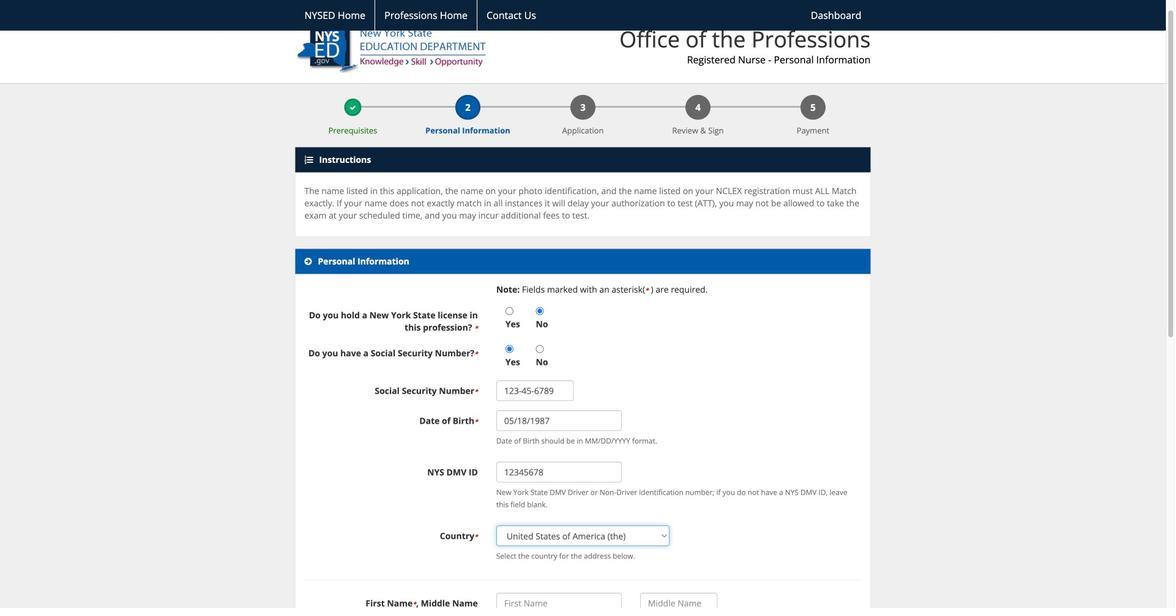 Task type: locate. For each thing, give the bounding box(es) containing it.
None text field
[[497, 380, 574, 401]]

list ol image
[[305, 156, 313, 164]]

First Name text field
[[497, 593, 622, 608]]

ID text field
[[497, 462, 622, 483]]

None radio
[[536, 307, 544, 315], [506, 345, 514, 353], [536, 345, 544, 353], [536, 307, 544, 315], [506, 345, 514, 353], [536, 345, 544, 353]]

None radio
[[506, 307, 514, 315]]



Task type: vqa. For each thing, say whether or not it's contained in the screenshot.
ID text box
yes



Task type: describe. For each thing, give the bounding box(es) containing it.
arrow circle right image
[[305, 257, 312, 266]]

Middle Name text field
[[640, 593, 718, 608]]

check image
[[350, 105, 356, 111]]

MM/DD/YYYY text field
[[497, 410, 622, 431]]



